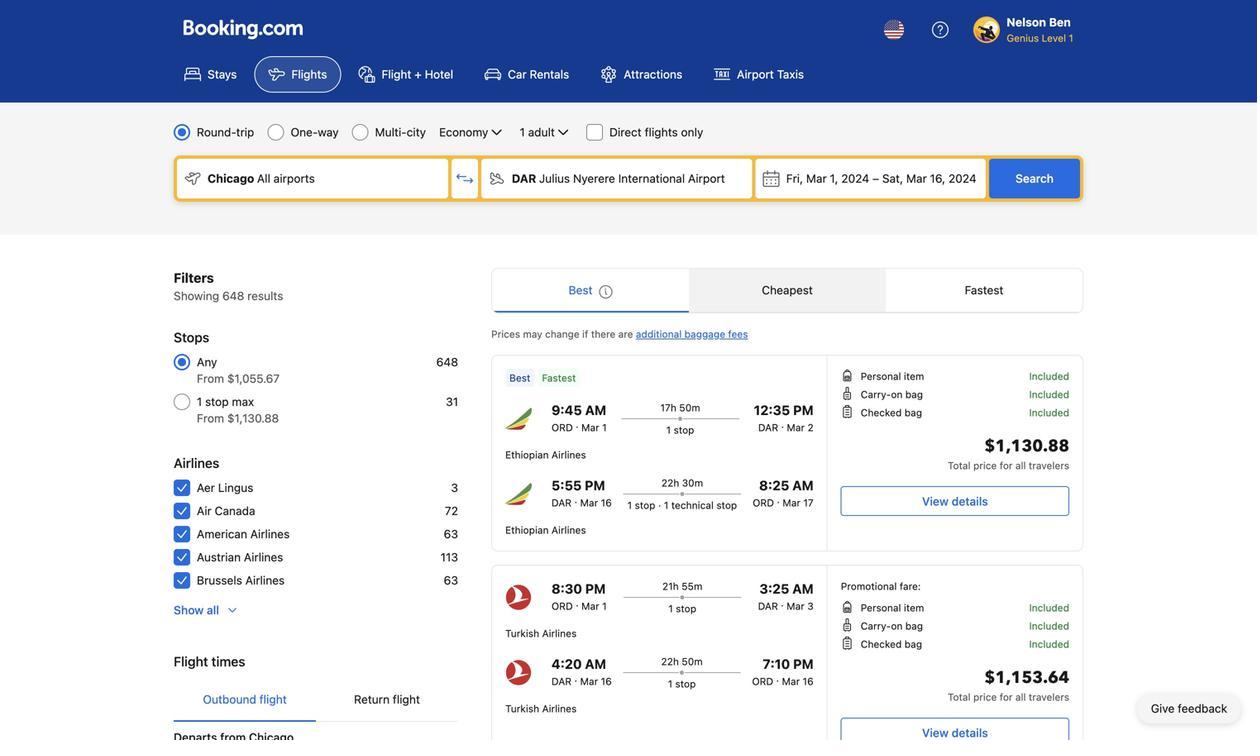 Task type: describe. For each thing, give the bounding box(es) containing it.
airlines up 5:55
[[552, 449, 586, 461]]

2
[[808, 422, 814, 434]]

$1,153.64
[[985, 667, 1070, 690]]

2 on from the top
[[891, 621, 903, 632]]

best inside button
[[569, 283, 593, 297]]

canada
[[215, 504, 255, 518]]

stop right 'technical'
[[717, 500, 737, 511]]

view details button for $1,153.64
[[841, 718, 1070, 740]]

mar for 3:25 am
[[787, 601, 805, 612]]

1 on from the top
[[891, 389, 903, 400]]

flight for outbound flight
[[260, 693, 287, 707]]

1 inside 1 stop max from $1,130.88
[[197, 395, 202, 409]]

pm for 7:10 pm
[[793, 657, 814, 672]]

·
[[658, 500, 661, 511]]

attractions
[[624, 67, 683, 81]]

return flight
[[354, 693, 420, 707]]

promotional
[[841, 581, 897, 592]]

direct flights only
[[610, 125, 704, 139]]

flight for return flight
[[393, 693, 420, 707]]

tab list containing best
[[492, 269, 1083, 314]]

chicago all airports
[[208, 172, 315, 185]]

stop down 21h 55m
[[676, 603, 697, 615]]

1 inside "nelson ben genius level 1"
[[1069, 32, 1074, 44]]

fri,
[[787, 172, 803, 185]]

2 item from the top
[[904, 602, 925, 614]]

if
[[582, 328, 589, 340]]

flight for flight + hotel
[[382, 67, 412, 81]]

show all button
[[167, 596, 246, 625]]

$1,130.88 inside 1 stop max from $1,130.88
[[227, 412, 279, 425]]

view details button for $1,130.88
[[841, 486, 1070, 516]]

63 for brussels airlines
[[444, 574, 458, 587]]

airports
[[274, 172, 315, 185]]

additional
[[636, 328, 682, 340]]

outbound flight
[[203, 693, 287, 707]]

mar for 8:25 am
[[783, 497, 801, 509]]

airport taxis
[[737, 67, 804, 81]]

filters
[[174, 270, 214, 286]]

car rentals link
[[471, 56, 583, 93]]

mar for 7:10 pm
[[782, 676, 800, 688]]

direct
[[610, 125, 642, 139]]

level
[[1042, 32, 1067, 44]]

2 included from the top
[[1030, 389, 1070, 400]]

flights
[[645, 125, 678, 139]]

1 turkish airlines from the top
[[506, 628, 577, 640]]

flight + hotel link
[[345, 56, 468, 93]]

trip
[[236, 125, 254, 139]]

pm for 12:35 pm
[[793, 403, 814, 418]]

stop inside 1 stop max from $1,130.88
[[205, 395, 229, 409]]

am for 9:45 am
[[585, 403, 607, 418]]

julius
[[539, 172, 570, 185]]

prices
[[491, 328, 520, 340]]

1 checked bag from the top
[[861, 407, 923, 419]]

one-way
[[291, 125, 339, 139]]

21h
[[663, 581, 679, 592]]

show all
[[174, 604, 219, 617]]

ord for 8:30 pm
[[552, 601, 573, 612]]

6 included from the top
[[1030, 639, 1070, 650]]

0 vertical spatial 3
[[451, 481, 458, 495]]

airlines down the austrian airlines
[[245, 574, 285, 587]]

prices may change if there are additional baggage fees
[[491, 328, 748, 340]]

nyerere
[[573, 172, 615, 185]]

1 stop for 4:20 am
[[668, 678, 696, 690]]

16 for 4:20 am
[[601, 676, 612, 688]]

brussels
[[197, 574, 242, 587]]

total for $1,153.64
[[948, 692, 971, 703]]

2 turkish airlines from the top
[[506, 703, 577, 715]]

economy
[[439, 125, 488, 139]]

stop down 22h 50m
[[676, 678, 696, 690]]

search button
[[990, 159, 1081, 199]]

pm for 5:55 pm
[[585, 478, 605, 494]]

travelers for $1,153.64
[[1029, 692, 1070, 703]]

best button
[[492, 269, 689, 312]]

results
[[247, 289, 283, 303]]

are
[[619, 328, 633, 340]]

pm for 8:30 pm
[[586, 581, 606, 597]]

1 vertical spatial airport
[[688, 172, 725, 185]]

technical
[[672, 500, 714, 511]]

17h
[[661, 402, 677, 414]]

airlines up the austrian airlines
[[250, 527, 290, 541]]

2 ethiopian airlines from the top
[[506, 525, 586, 536]]

1 personal from the top
[[861, 371, 901, 382]]

chicago
[[208, 172, 254, 185]]

1 right ·
[[664, 500, 669, 511]]

1 inside the 9:45 am ord . mar 1
[[602, 422, 607, 434]]

promotional fare:
[[841, 581, 921, 592]]

2 checked from the top
[[861, 639, 902, 650]]

flight + hotel
[[382, 67, 453, 81]]

9:45
[[552, 403, 582, 418]]

50m for 7:10 pm
[[682, 656, 703, 668]]

rentals
[[530, 67, 569, 81]]

dar for 12:35 pm
[[759, 422, 779, 434]]

am for 3:25 am
[[793, 581, 814, 597]]

one-
[[291, 125, 318, 139]]

total for $1,130.88
[[948, 460, 971, 472]]

any from $1,055.67
[[197, 355, 280, 386]]

nelson
[[1007, 15, 1047, 29]]

fastest button
[[886, 269, 1083, 312]]

genius
[[1007, 32, 1039, 44]]

1 down 17h
[[667, 424, 671, 436]]

view for $1,153.64
[[922, 726, 949, 740]]

mar for 4:20 am
[[580, 676, 598, 688]]

only
[[681, 125, 704, 139]]

city
[[407, 125, 426, 139]]

dar left julius
[[512, 172, 536, 185]]

dar for 4:20 am
[[552, 676, 572, 688]]

taxis
[[777, 67, 804, 81]]

1 carry- from the top
[[861, 389, 891, 400]]

all
[[257, 172, 270, 185]]

55m
[[682, 581, 703, 592]]

flights
[[292, 67, 327, 81]]

flights link
[[254, 56, 341, 93]]

all for $1,130.88
[[1016, 460, 1026, 472]]

may
[[523, 328, 543, 340]]

airlines up 4:20
[[542, 628, 577, 640]]

1 stop max from $1,130.88
[[197, 395, 279, 425]]

american airlines
[[197, 527, 290, 541]]

give feedback
[[1151, 702, 1228, 716]]

airlines down american airlines
[[244, 551, 283, 564]]

filters showing 648 results
[[174, 270, 283, 303]]

17h 50m
[[661, 402, 701, 414]]

63 for american airlines
[[444, 527, 458, 541]]

1 personal item from the top
[[861, 371, 925, 382]]

international
[[619, 172, 685, 185]]

price for $1,130.88
[[974, 460, 997, 472]]

ben
[[1049, 15, 1071, 29]]

from inside 1 stop max from $1,130.88
[[197, 412, 224, 425]]

$1,055.67
[[227, 372, 280, 386]]

3 included from the top
[[1030, 407, 1070, 419]]

1 horizontal spatial airport
[[737, 67, 774, 81]]

air
[[197, 504, 212, 518]]

5 included from the top
[[1030, 621, 1070, 632]]

am for 4:20 am
[[585, 657, 606, 672]]

. for 5:55
[[575, 494, 578, 506]]

show
[[174, 604, 204, 617]]

sat,
[[883, 172, 904, 185]]

2 ethiopian from the top
[[506, 525, 549, 536]]

+
[[415, 67, 422, 81]]

2 carry- from the top
[[861, 621, 891, 632]]

stops
[[174, 330, 209, 345]]



Task type: vqa. For each thing, say whether or not it's contained in the screenshot.


Task type: locate. For each thing, give the bounding box(es) containing it.
brussels airlines
[[197, 574, 285, 587]]

mar down 7:10
[[782, 676, 800, 688]]

1 vertical spatial $1,130.88
[[985, 435, 1070, 458]]

flight left +
[[382, 67, 412, 81]]

. down 8:30
[[576, 597, 579, 609]]

1 horizontal spatial flight
[[393, 693, 420, 707]]

. inside the 9:45 am ord . mar 1
[[576, 419, 579, 430]]

airlines
[[552, 449, 586, 461], [174, 455, 219, 471], [552, 525, 586, 536], [250, 527, 290, 541], [244, 551, 283, 564], [245, 574, 285, 587], [542, 628, 577, 640], [542, 703, 577, 715]]

from down any
[[197, 372, 224, 386]]

turkish
[[506, 628, 540, 640], [506, 703, 540, 715]]

ord inside 8:30 pm ord . mar 1
[[552, 601, 573, 612]]

0 horizontal spatial fastest
[[542, 372, 576, 384]]

best down may
[[510, 372, 531, 384]]

16 inside 4:20 am dar . mar 16
[[601, 676, 612, 688]]

0 vertical spatial from
[[197, 372, 224, 386]]

0 vertical spatial on
[[891, 389, 903, 400]]

0 vertical spatial personal
[[861, 371, 901, 382]]

1 vertical spatial checked
[[861, 639, 902, 650]]

2 vertical spatial 1 stop
[[668, 678, 696, 690]]

for inside $1,153.64 total price for all travelers
[[1000, 692, 1013, 703]]

3
[[451, 481, 458, 495], [808, 601, 814, 612]]

1 63 from the top
[[444, 527, 458, 541]]

am right 9:45
[[585, 403, 607, 418]]

am up 17
[[793, 478, 814, 494]]

ord for 7:10 pm
[[752, 676, 774, 688]]

flight right outbound
[[260, 693, 287, 707]]

all
[[1016, 460, 1026, 472], [207, 604, 219, 617], [1016, 692, 1026, 703]]

0 vertical spatial details
[[952, 495, 989, 508]]

am right 4:20
[[585, 657, 606, 672]]

1 vertical spatial from
[[197, 412, 224, 425]]

1 vertical spatial on
[[891, 621, 903, 632]]

pm right 8:30
[[586, 581, 606, 597]]

0 vertical spatial flight
[[382, 67, 412, 81]]

1 down the 21h
[[669, 603, 673, 615]]

on
[[891, 389, 903, 400], [891, 621, 903, 632]]

mar inside 12:35 pm dar . mar 2
[[787, 422, 805, 434]]

0 horizontal spatial tab list
[[174, 678, 458, 723]]

2 price from the top
[[974, 692, 997, 703]]

0 vertical spatial turkish airlines
[[506, 628, 577, 640]]

dar inside 3:25 am dar . mar 3
[[758, 601, 778, 612]]

1 vertical spatial ethiopian
[[506, 525, 549, 536]]

details for $1,130.88
[[952, 495, 989, 508]]

1 up 5:55 pm dar . mar 16
[[602, 422, 607, 434]]

mar for 12:35 pm
[[787, 422, 805, 434]]

50m right 17h
[[679, 402, 701, 414]]

1 inside popup button
[[520, 125, 525, 139]]

austrian
[[197, 551, 241, 564]]

1 vertical spatial 63
[[444, 574, 458, 587]]

16 for 5:55 pm
[[601, 497, 612, 509]]

1 stop down 22h 50m
[[668, 678, 696, 690]]

best image
[[599, 285, 613, 299]]

2 for from the top
[[1000, 692, 1013, 703]]

travelers inside $1,153.64 total price for all travelers
[[1029, 692, 1070, 703]]

0 horizontal spatial flight
[[260, 693, 287, 707]]

2 view from the top
[[922, 726, 949, 740]]

$1,130.88 total price for all travelers
[[948, 435, 1070, 472]]

1 horizontal spatial $1,130.88
[[985, 435, 1070, 458]]

mar for 9:45 am
[[582, 422, 600, 434]]

best image
[[599, 285, 613, 299]]

1 vertical spatial view details
[[922, 726, 989, 740]]

0 vertical spatial 63
[[444, 527, 458, 541]]

view details down "$1,130.88 total price for all travelers"
[[922, 495, 989, 508]]

1 vertical spatial item
[[904, 602, 925, 614]]

7:10
[[763, 657, 790, 672]]

0 vertical spatial personal item
[[861, 371, 925, 382]]

5:55 pm dar . mar 16
[[552, 478, 612, 509]]

mar inside 4:20 am dar . mar 16
[[580, 676, 598, 688]]

multi-city
[[375, 125, 426, 139]]

give
[[1151, 702, 1175, 716]]

flight left 'times'
[[174, 654, 208, 670]]

view details for $1,153.64
[[922, 726, 989, 740]]

2 63 from the top
[[444, 574, 458, 587]]

all for $1,153.64
[[1016, 692, 1026, 703]]

8:25
[[759, 478, 790, 494]]

648 inside filters showing 648 results
[[222, 289, 244, 303]]

16
[[601, 497, 612, 509], [601, 676, 612, 688], [803, 676, 814, 688]]

1 details from the top
[[952, 495, 989, 508]]

total inside $1,153.64 total price for all travelers
[[948, 692, 971, 703]]

21h 55m
[[663, 581, 703, 592]]

mar down 3:25
[[787, 601, 805, 612]]

1 vertical spatial 1 stop
[[669, 603, 697, 615]]

22h for pm
[[662, 477, 679, 489]]

12:35 pm dar . mar 2
[[754, 403, 814, 434]]

63
[[444, 527, 458, 541], [444, 574, 458, 587]]

from inside any from $1,055.67
[[197, 372, 224, 386]]

fri, mar 1, 2024 – sat, mar 16, 2024 button
[[756, 159, 986, 199]]

2 personal from the top
[[861, 602, 901, 614]]

1 horizontal spatial flight
[[382, 67, 412, 81]]

dar down 5:55
[[552, 497, 572, 509]]

. for 3:25
[[781, 597, 784, 609]]

1 vertical spatial view
[[922, 726, 949, 740]]

nelson ben genius level 1
[[1007, 15, 1074, 44]]

1 total from the top
[[948, 460, 971, 472]]

mar left '1,'
[[807, 172, 827, 185]]

1 vertical spatial tab list
[[174, 678, 458, 723]]

1,
[[830, 172, 839, 185]]

2 flight from the left
[[393, 693, 420, 707]]

. for 8:30
[[576, 597, 579, 609]]

. inside 4:20 am dar . mar 16
[[575, 673, 578, 684]]

0 vertical spatial view details button
[[841, 486, 1070, 516]]

1 22h from the top
[[662, 477, 679, 489]]

12:35
[[754, 403, 790, 418]]

1 down 22h 50m
[[668, 678, 673, 690]]

1 vertical spatial details
[[952, 726, 989, 740]]

2 view details button from the top
[[841, 718, 1070, 740]]

2 22h from the top
[[661, 656, 679, 668]]

ord down 8:30
[[552, 601, 573, 612]]

1 horizontal spatial fastest
[[965, 283, 1004, 297]]

pm right 5:55
[[585, 478, 605, 494]]

stays
[[208, 67, 237, 81]]

. for 9:45
[[576, 419, 579, 430]]

view
[[922, 495, 949, 508], [922, 726, 949, 740]]

flight inside return flight button
[[393, 693, 420, 707]]

. down 8:25
[[777, 494, 780, 506]]

1 view details from the top
[[922, 495, 989, 508]]

1
[[1069, 32, 1074, 44], [520, 125, 525, 139], [197, 395, 202, 409], [602, 422, 607, 434], [667, 424, 671, 436], [628, 500, 632, 511], [664, 500, 669, 511], [602, 601, 607, 612], [669, 603, 673, 615], [668, 678, 673, 690]]

1 ethiopian airlines from the top
[[506, 449, 586, 461]]

mar left 2
[[787, 422, 805, 434]]

mar left 16,
[[907, 172, 927, 185]]

any
[[197, 355, 217, 369]]

mar inside the 9:45 am ord . mar 1
[[582, 422, 600, 434]]

2 details from the top
[[952, 726, 989, 740]]

flight right return
[[393, 693, 420, 707]]

63 down 113
[[444, 574, 458, 587]]

1 included from the top
[[1030, 371, 1070, 382]]

1 vertical spatial travelers
[[1029, 692, 1070, 703]]

turkish airlines up 4:20
[[506, 628, 577, 640]]

0 vertical spatial item
[[904, 371, 925, 382]]

648 up 31
[[437, 355, 458, 369]]

1 down any
[[197, 395, 202, 409]]

72
[[445, 504, 458, 518]]

0 vertical spatial view details
[[922, 495, 989, 508]]

am inside 3:25 am dar . mar 3
[[793, 581, 814, 597]]

0 vertical spatial fastest
[[965, 283, 1004, 297]]

0 horizontal spatial 3
[[451, 481, 458, 495]]

. inside 5:55 pm dar . mar 16
[[575, 494, 578, 506]]

view details button down $1,153.64 total price for all travelers at right bottom
[[841, 718, 1070, 740]]

0 vertical spatial best
[[569, 283, 593, 297]]

1 travelers from the top
[[1029, 460, 1070, 472]]

airlines up aer
[[174, 455, 219, 471]]

. inside the 8:25 am ord . mar 17
[[777, 494, 780, 506]]

pm inside 5:55 pm dar . mar 16
[[585, 478, 605, 494]]

1 view from the top
[[922, 495, 949, 508]]

details down $1,153.64 total price for all travelers at right bottom
[[952, 726, 989, 740]]

1 vertical spatial 3
[[808, 601, 814, 612]]

for for $1,153.64
[[1000, 692, 1013, 703]]

16 for 7:10 pm
[[803, 676, 814, 688]]

8:30 pm ord . mar 1
[[552, 581, 607, 612]]

3 up 72
[[451, 481, 458, 495]]

2 vertical spatial all
[[1016, 692, 1026, 703]]

checked bag
[[861, 407, 923, 419], [861, 639, 923, 650]]

pm right 7:10
[[793, 657, 814, 672]]

price for $1,153.64
[[974, 692, 997, 703]]

1 ethiopian from the top
[[506, 449, 549, 461]]

2 carry-on bag from the top
[[861, 621, 923, 632]]

airport left "taxis"
[[737, 67, 774, 81]]

. down 9:45
[[576, 419, 579, 430]]

1 left ·
[[628, 500, 632, 511]]

1 vertical spatial all
[[207, 604, 219, 617]]

pm up 2
[[793, 403, 814, 418]]

baggage
[[685, 328, 726, 340]]

. inside 12:35 pm dar . mar 2
[[781, 419, 784, 430]]

showing
[[174, 289, 219, 303]]

1 vertical spatial 648
[[437, 355, 458, 369]]

1 checked from the top
[[861, 407, 902, 419]]

1 vertical spatial turkish
[[506, 703, 540, 715]]

22h left 30m
[[662, 477, 679, 489]]

mar down 9:45
[[582, 422, 600, 434]]

travelers inside "$1,130.88 total price for all travelers"
[[1029, 460, 1070, 472]]

pm inside 8:30 pm ord . mar 1
[[586, 581, 606, 597]]

austrian airlines
[[197, 551, 283, 564]]

all inside "$1,130.88 total price for all travelers"
[[1016, 460, 1026, 472]]

0 vertical spatial tab list
[[492, 269, 1083, 314]]

flight for flight times
[[174, 654, 208, 670]]

times
[[212, 654, 245, 670]]

all inside button
[[207, 604, 219, 617]]

aer
[[197, 481, 215, 495]]

2 checked bag from the top
[[861, 639, 923, 650]]

mar down 4:20
[[580, 676, 598, 688]]

ethiopian airlines up 5:55
[[506, 449, 586, 461]]

price
[[974, 460, 997, 472], [974, 692, 997, 703]]

1 adult button
[[518, 122, 573, 142]]

50m down 55m
[[682, 656, 703, 668]]

22h for am
[[661, 656, 679, 668]]

648
[[222, 289, 244, 303], [437, 355, 458, 369]]

0 horizontal spatial 2024
[[842, 172, 870, 185]]

price inside $1,153.64 total price for all travelers
[[974, 692, 997, 703]]

1 vertical spatial 22h
[[661, 656, 679, 668]]

am inside 4:20 am dar . mar 16
[[585, 657, 606, 672]]

give feedback button
[[1138, 694, 1241, 724]]

stop left ·
[[635, 500, 656, 511]]

1 vertical spatial price
[[974, 692, 997, 703]]

0 vertical spatial $1,130.88
[[227, 412, 279, 425]]

0 horizontal spatial flight
[[174, 654, 208, 670]]

airlines down 5:55 pm dar . mar 16
[[552, 525, 586, 536]]

airlines down 4:20 am dar . mar 16
[[542, 703, 577, 715]]

1 vertical spatial total
[[948, 692, 971, 703]]

outbound flight button
[[174, 678, 316, 721]]

1 price from the top
[[974, 460, 997, 472]]

dar for 5:55 pm
[[552, 497, 572, 509]]

dar down 12:35
[[759, 422, 779, 434]]

mar inside 5:55 pm dar . mar 16
[[580, 497, 598, 509]]

31
[[446, 395, 458, 409]]

22h
[[662, 477, 679, 489], [661, 656, 679, 668]]

mar inside "7:10 pm ord . mar 16"
[[782, 676, 800, 688]]

flight inside outbound flight button
[[260, 693, 287, 707]]

tab list
[[492, 269, 1083, 314], [174, 678, 458, 723]]

0 vertical spatial view
[[922, 495, 949, 508]]

dar down 4:20
[[552, 676, 572, 688]]

22h 50m
[[661, 656, 703, 668]]

3 inside 3:25 am dar . mar 3
[[808, 601, 814, 612]]

mar for 5:55 pm
[[580, 497, 598, 509]]

0 vertical spatial 50m
[[679, 402, 701, 414]]

7:10 pm ord . mar 16
[[752, 657, 814, 688]]

ord down 7:10
[[752, 676, 774, 688]]

1 view details button from the top
[[841, 486, 1070, 516]]

8:30
[[552, 581, 582, 597]]

attractions link
[[587, 56, 697, 93]]

lingus
[[218, 481, 254, 495]]

flight times
[[174, 654, 245, 670]]

turkish airlines down 4:20
[[506, 703, 577, 715]]

4:20 am dar . mar 16
[[552, 657, 612, 688]]

for inside "$1,130.88 total price for all travelers"
[[1000, 460, 1013, 472]]

1 vertical spatial fastest
[[542, 372, 576, 384]]

0 vertical spatial airport
[[737, 67, 774, 81]]

1 item from the top
[[904, 371, 925, 382]]

ord down 9:45
[[552, 422, 573, 434]]

for for $1,130.88
[[1000, 460, 1013, 472]]

1 left adult
[[520, 125, 525, 139]]

mar down 5:55
[[580, 497, 598, 509]]

0 vertical spatial ethiopian airlines
[[506, 449, 586, 461]]

4 included from the top
[[1030, 602, 1070, 614]]

0 horizontal spatial best
[[510, 372, 531, 384]]

0 vertical spatial 22h
[[662, 477, 679, 489]]

am for 8:25 am
[[793, 478, 814, 494]]

1 carry-on bag from the top
[[861, 389, 923, 400]]

dar down 3:25
[[758, 601, 778, 612]]

airport down the only
[[688, 172, 725, 185]]

1 horizontal spatial 2024
[[949, 172, 977, 185]]

pm inside "7:10 pm ord . mar 16"
[[793, 657, 814, 672]]

1 2024 from the left
[[842, 172, 870, 185]]

0 vertical spatial 1 stop
[[667, 424, 695, 436]]

–
[[873, 172, 879, 185]]

checked
[[861, 407, 902, 419], [861, 639, 902, 650]]

2 from from the top
[[197, 412, 224, 425]]

0 vertical spatial checked bag
[[861, 407, 923, 419]]

fastest
[[965, 283, 1004, 297], [542, 372, 576, 384]]

details down "$1,130.88 total price for all travelers"
[[952, 495, 989, 508]]

booking.com logo image
[[184, 19, 303, 39], [184, 19, 303, 39]]

. down 4:20
[[575, 673, 578, 684]]

from
[[197, 372, 224, 386], [197, 412, 224, 425]]

. down 5:55
[[575, 494, 578, 506]]

16 inside "7:10 pm ord . mar 16"
[[803, 676, 814, 688]]

50m for 12:35 pm
[[679, 402, 701, 414]]

dar inside 4:20 am dar . mar 16
[[552, 676, 572, 688]]

. down 12:35
[[781, 419, 784, 430]]

dar inside 12:35 pm dar . mar 2
[[759, 422, 779, 434]]

1 vertical spatial carry-
[[861, 621, 891, 632]]

1 vertical spatial turkish airlines
[[506, 703, 577, 715]]

1 flight from the left
[[260, 693, 287, 707]]

1 stop down 17h 50m at right bottom
[[667, 424, 695, 436]]

1 vertical spatial ethiopian airlines
[[506, 525, 586, 536]]

view details button
[[841, 486, 1070, 516], [841, 718, 1070, 740]]

9:45 am ord . mar 1
[[552, 403, 607, 434]]

travelers for $1,130.88
[[1029, 460, 1070, 472]]

4:20
[[552, 657, 582, 672]]

view for $1,130.88
[[922, 495, 949, 508]]

63 down 72
[[444, 527, 458, 541]]

2 turkish from the top
[[506, 703, 540, 715]]

16 inside 5:55 pm dar . mar 16
[[601, 497, 612, 509]]

16,
[[930, 172, 946, 185]]

1 vertical spatial flight
[[174, 654, 208, 670]]

way
[[318, 125, 339, 139]]

0 horizontal spatial $1,130.88
[[227, 412, 279, 425]]

cheapest
[[762, 283, 813, 297]]

car
[[508, 67, 527, 81]]

dar inside 5:55 pm dar . mar 16
[[552, 497, 572, 509]]

tab list containing outbound flight
[[174, 678, 458, 723]]

1 inside 8:30 pm ord . mar 1
[[602, 601, 607, 612]]

fri, mar 1, 2024 – sat, mar 16, 2024
[[787, 172, 977, 185]]

8:25 am ord . mar 17
[[753, 478, 814, 509]]

1 turkish from the top
[[506, 628, 540, 640]]

1 vertical spatial view details button
[[841, 718, 1070, 740]]

648 left results
[[222, 289, 244, 303]]

from down any from $1,055.67
[[197, 412, 224, 425]]

1 stop down 21h 55m
[[669, 603, 697, 615]]

0 vertical spatial carry-on bag
[[861, 389, 923, 400]]

1 vertical spatial best
[[510, 372, 531, 384]]

2 view details from the top
[[922, 726, 989, 740]]

1 up 4:20 am dar . mar 16
[[602, 601, 607, 612]]

mar down 8:30
[[582, 601, 600, 612]]

1 for from the top
[[1000, 460, 1013, 472]]

airport
[[737, 67, 774, 81], [688, 172, 725, 185]]

2024 left – on the right of page
[[842, 172, 870, 185]]

$1,130.88
[[227, 412, 279, 425], [985, 435, 1070, 458]]

all inside $1,153.64 total price for all travelers
[[1016, 692, 1026, 703]]

1 from from the top
[[197, 372, 224, 386]]

0 vertical spatial ethiopian
[[506, 449, 549, 461]]

. inside 3:25 am dar . mar 3
[[781, 597, 784, 609]]

view details button down "$1,130.88 total price for all travelers"
[[841, 486, 1070, 516]]

3:25
[[760, 581, 790, 597]]

0 vertical spatial checked
[[861, 407, 902, 419]]

30m
[[682, 477, 703, 489]]

22h 30m
[[662, 477, 703, 489]]

0 vertical spatial turkish
[[506, 628, 540, 640]]

multi-
[[375, 125, 407, 139]]

stop down 17h 50m at right bottom
[[674, 424, 695, 436]]

mar
[[807, 172, 827, 185], [907, 172, 927, 185], [582, 422, 600, 434], [787, 422, 805, 434], [580, 497, 598, 509], [783, 497, 801, 509], [582, 601, 600, 612], [787, 601, 805, 612], [580, 676, 598, 688], [782, 676, 800, 688]]

details for $1,153.64
[[952, 726, 989, 740]]

3 up "7:10 pm ord . mar 16"
[[808, 601, 814, 612]]

ord inside the 8:25 am ord . mar 17
[[753, 497, 774, 509]]

. inside "7:10 pm ord . mar 16"
[[776, 673, 779, 684]]

0 vertical spatial carry-
[[861, 389, 891, 400]]

1 stop
[[667, 424, 695, 436], [669, 603, 697, 615], [668, 678, 696, 690]]

2 total from the top
[[948, 692, 971, 703]]

5:55
[[552, 478, 582, 494]]

ord for 9:45 am
[[552, 422, 573, 434]]

am inside the 8:25 am ord . mar 17
[[793, 478, 814, 494]]

am inside the 9:45 am ord . mar 1
[[585, 403, 607, 418]]

1 vertical spatial 50m
[[682, 656, 703, 668]]

$1,130.88 inside "$1,130.88 total price for all travelers"
[[985, 435, 1070, 458]]

fees
[[728, 328, 748, 340]]

ord down 8:25
[[753, 497, 774, 509]]

1 horizontal spatial tab list
[[492, 269, 1083, 314]]

1 horizontal spatial 3
[[808, 601, 814, 612]]

. for 4:20
[[575, 673, 578, 684]]

view details for $1,130.88
[[922, 495, 989, 508]]

mar inside 3:25 am dar . mar 3
[[787, 601, 805, 612]]

ord inside the 9:45 am ord . mar 1
[[552, 422, 573, 434]]

total inside "$1,130.88 total price for all travelers"
[[948, 460, 971, 472]]

1 vertical spatial personal item
[[861, 602, 925, 614]]

ord inside "7:10 pm ord . mar 16"
[[752, 676, 774, 688]]

mar left 17
[[783, 497, 801, 509]]

total
[[948, 460, 971, 472], [948, 692, 971, 703]]

0 horizontal spatial airport
[[688, 172, 725, 185]]

1 horizontal spatial 648
[[437, 355, 458, 369]]

dar for 3:25 am
[[758, 601, 778, 612]]

air canada
[[197, 504, 255, 518]]

2 2024 from the left
[[949, 172, 977, 185]]

additional baggage fees link
[[636, 328, 748, 340]]

stop left max
[[205, 395, 229, 409]]

mar inside 8:30 pm ord . mar 1
[[582, 601, 600, 612]]

mar inside the 8:25 am ord . mar 17
[[783, 497, 801, 509]]

. for 12:35
[[781, 419, 784, 430]]

1 vertical spatial checked bag
[[861, 639, 923, 650]]

0 vertical spatial total
[[948, 460, 971, 472]]

change
[[545, 328, 580, 340]]

cheapest button
[[689, 269, 886, 312]]

0 horizontal spatial 648
[[222, 289, 244, 303]]

mar for 8:30 pm
[[582, 601, 600, 612]]

1 horizontal spatial best
[[569, 283, 593, 297]]

fastest inside button
[[965, 283, 1004, 297]]

2024 right 16,
[[949, 172, 977, 185]]

. down 3:25
[[781, 597, 784, 609]]

. for 7:10
[[776, 673, 779, 684]]

0 vertical spatial price
[[974, 460, 997, 472]]

. inside 8:30 pm ord . mar 1
[[576, 597, 579, 609]]

1 vertical spatial personal
[[861, 602, 901, 614]]

round-
[[197, 125, 236, 139]]

2 travelers from the top
[[1029, 692, 1070, 703]]

22h down the 21h
[[661, 656, 679, 668]]

ord for 8:25 am
[[753, 497, 774, 509]]

price inside "$1,130.88 total price for all travelers"
[[974, 460, 997, 472]]

am right 3:25
[[793, 581, 814, 597]]

1 vertical spatial carry-on bag
[[861, 621, 923, 632]]

pm inside 12:35 pm dar . mar 2
[[793, 403, 814, 418]]

2 personal item from the top
[[861, 602, 925, 614]]

there
[[591, 328, 616, 340]]

feedback
[[1178, 702, 1228, 716]]

1 stop for 9:45 am
[[667, 424, 695, 436]]

0 vertical spatial all
[[1016, 460, 1026, 472]]

1 vertical spatial for
[[1000, 692, 1013, 703]]

1 right level
[[1069, 32, 1074, 44]]

best left best image
[[569, 283, 593, 297]]

. for 8:25
[[777, 494, 780, 506]]

0 vertical spatial for
[[1000, 460, 1013, 472]]

aer lingus
[[197, 481, 254, 495]]

. down 7:10
[[776, 673, 779, 684]]

0 vertical spatial travelers
[[1029, 460, 1070, 472]]

ethiopian airlines down 5:55
[[506, 525, 586, 536]]

1 stop for 8:30 pm
[[669, 603, 697, 615]]

view details down $1,153.64 total price for all travelers at right bottom
[[922, 726, 989, 740]]

0 vertical spatial 648
[[222, 289, 244, 303]]

return flight button
[[316, 678, 458, 721]]



